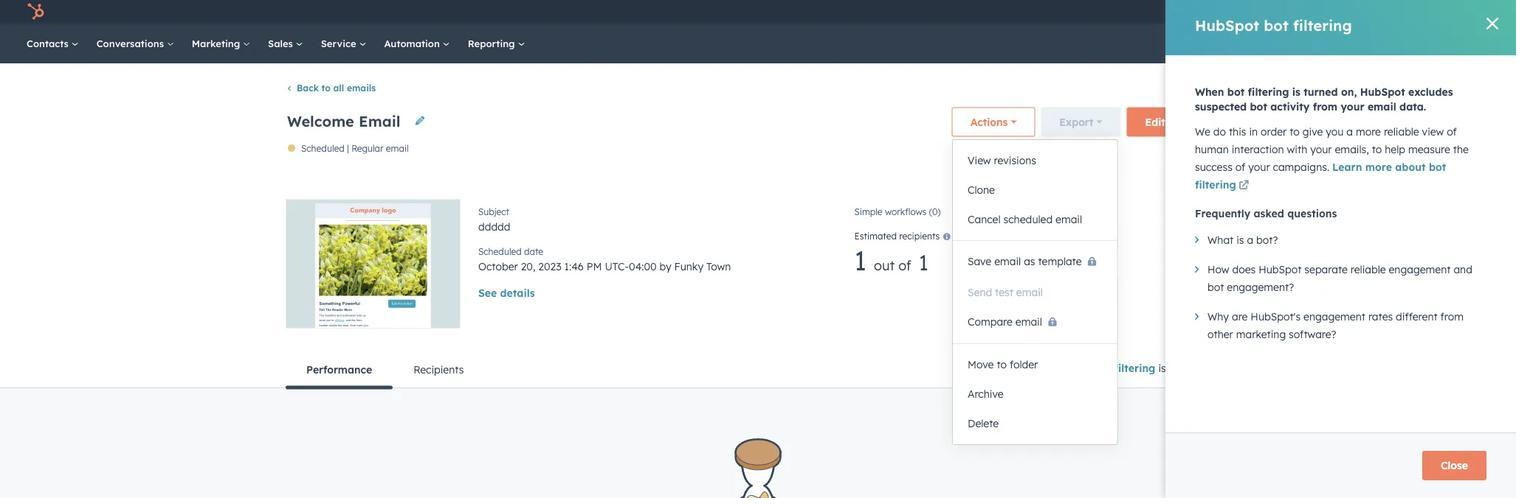 Task type: describe. For each thing, give the bounding box(es) containing it.
clone
[[968, 184, 995, 197]]

0 horizontal spatial your
[[1248, 161, 1270, 174]]

archive
[[968, 388, 1003, 401]]

bot inside the "how does hubspot separate reliable engagement and bot engagement?"
[[1207, 281, 1224, 294]]

notifications button
[[1401, 0, 1426, 24]]

about
[[1395, 161, 1426, 174]]

learn more about bot filtering
[[1195, 161, 1446, 192]]

why
[[1207, 311, 1229, 324]]

filtering inside the when bot filtering is turned on, hubspot excludes suspected bot activity from your email data.
[[1248, 86, 1289, 99]]

2 vertical spatial of
[[898, 258, 911, 274]]

menu containing funky
[[1206, 0, 1498, 29]]

back
[[297, 83, 319, 94]]

subject ddddd
[[478, 206, 510, 234]]

subject
[[478, 206, 509, 217]]

contacts link
[[18, 24, 88, 63]]

cancel scheduled email
[[968, 213, 1082, 226]]

help button
[[1345, 0, 1370, 24]]

delete button
[[953, 410, 1117, 439]]

hubspot image
[[27, 3, 44, 21]]

order
[[1261, 125, 1287, 138]]

recipients
[[899, 231, 940, 242]]

send
[[968, 286, 992, 299]]

all
[[333, 83, 344, 94]]

1 vertical spatial of
[[1235, 161, 1245, 174]]

move to folder
[[968, 359, 1038, 372]]

in
[[1249, 125, 1258, 138]]

revisions
[[994, 154, 1036, 167]]

view
[[1422, 125, 1444, 138]]

simple
[[854, 206, 882, 217]]

to inside the move to folder button
[[997, 359, 1007, 372]]

with
[[1287, 143, 1307, 156]]

service
[[321, 37, 359, 49]]

send test email button
[[953, 278, 1117, 307]]

date
[[524, 246, 543, 257]]

send test email
[[968, 286, 1043, 299]]

04:00
[[629, 261, 657, 274]]

sales link
[[259, 24, 312, 63]]

move to folder button
[[953, 351, 1117, 380]]

from inside the when bot filtering is turned on, hubspot excludes suspected bot activity from your email data.
[[1313, 100, 1337, 113]]

save email as template button
[[953, 247, 1117, 278]]

emails,
[[1335, 143, 1369, 156]]

actions
[[970, 115, 1008, 128]]

conversations
[[96, 37, 167, 49]]

compare email
[[968, 316, 1042, 328]]

hubspot inside the when bot filtering is turned on, hubspot excludes suspected bot activity from your email data.
[[1360, 86, 1405, 99]]

2023
[[538, 261, 561, 274]]

engagement inside why are hubspot's engagement rates different from other marketing software?
[[1303, 311, 1365, 324]]

learn
[[1332, 161, 1362, 174]]

this
[[1229, 125, 1246, 138]]

performance button
[[286, 353, 393, 390]]

conversations link
[[88, 24, 183, 63]]

turned
[[1304, 86, 1338, 99]]

notifications image
[[1407, 7, 1420, 20]]

as
[[1024, 255, 1035, 268]]

view for view revisions
[[968, 154, 991, 167]]

link opens in a new window image
[[1239, 178, 1249, 195]]

marketing
[[1236, 328, 1286, 341]]

simple workflows (0)
[[854, 206, 941, 217]]

scheduled | regular email
[[301, 143, 409, 154]]

how
[[1207, 263, 1229, 276]]

funky town image
[[1435, 5, 1448, 18]]

a inside dropdown button
[[1247, 234, 1253, 247]]

more inside learn more about bot filtering
[[1365, 161, 1392, 174]]

recipients button
[[393, 353, 485, 388]]

0 horizontal spatial is
[[1158, 362, 1166, 375]]

2 horizontal spatial of
[[1447, 125, 1457, 138]]

estimated
[[854, 231, 897, 242]]

bot filtering is currently on
[[1093, 362, 1230, 375]]

you
[[1326, 125, 1344, 138]]

help
[[1385, 143, 1405, 156]]

scheduled for regular
[[301, 143, 344, 154]]

reporting link
[[459, 24, 534, 63]]

marketplaces image
[[1323, 7, 1336, 20]]

save
[[968, 255, 991, 268]]

see details
[[478, 287, 535, 300]]

performance
[[306, 364, 372, 377]]

what
[[1207, 234, 1234, 247]]

0 vertical spatial hubspot
[[1195, 16, 1259, 34]]

Search HubSpot search field
[[1309, 31, 1489, 56]]

bot up the in
[[1250, 100, 1267, 113]]

asked
[[1254, 207, 1284, 220]]

the
[[1453, 143, 1469, 156]]

folder
[[1010, 359, 1038, 372]]

to left 'all' at top left
[[322, 83, 331, 94]]

what is a bot? button
[[1195, 232, 1278, 249]]

simple workflows (0) button
[[854, 205, 1155, 219]]

regular
[[351, 143, 383, 154]]

questions
[[1287, 207, 1337, 220]]

measure
[[1408, 143, 1450, 156]]

out of
[[874, 258, 911, 274]]

on,
[[1341, 86, 1357, 99]]

do
[[1213, 125, 1226, 138]]

when bot filtering is turned on, hubspot excludes suspected bot activity from your email data.
[[1195, 86, 1453, 113]]

0 horizontal spatial 1
[[854, 244, 866, 278]]

navigation containing performance
[[286, 353, 485, 390]]

bot left calling icon
[[1264, 16, 1289, 34]]

utc-
[[605, 261, 629, 274]]

settings link
[[1370, 0, 1401, 24]]

activity
[[1270, 100, 1310, 113]]

human
[[1195, 143, 1229, 156]]

view email
[[339, 258, 391, 271]]

export button
[[1041, 107, 1121, 137]]

give
[[1302, 125, 1323, 138]]



Task type: locate. For each thing, give the bounding box(es) containing it.
from right the different
[[1440, 311, 1464, 324]]

1 vertical spatial scheduled
[[478, 246, 522, 257]]

to up with
[[1290, 125, 1300, 138]]

hubspot link
[[18, 3, 55, 21]]

link opens in a new window image
[[1239, 181, 1249, 192]]

hubspot up engagement?
[[1259, 263, 1302, 276]]

town
[[706, 261, 731, 274]]

upgrade image
[[1215, 7, 1228, 20]]

engagement up software?
[[1303, 311, 1365, 324]]

0 vertical spatial from
[[1313, 100, 1337, 113]]

suspected
[[1195, 100, 1247, 113]]

0 vertical spatial your
[[1341, 100, 1364, 113]]

1 horizontal spatial is
[[1236, 234, 1244, 247]]

funky
[[674, 261, 703, 274]]

bot down measure
[[1429, 161, 1446, 174]]

1 vertical spatial your
[[1310, 143, 1332, 156]]

bot filtering button
[[1093, 360, 1155, 378]]

search image
[[1482, 37, 1495, 50]]

other
[[1207, 328, 1233, 341]]

back to all emails link
[[286, 83, 376, 94]]

learn more about bot filtering link
[[1195, 161, 1446, 195]]

1 vertical spatial caret image
[[1195, 314, 1199, 320]]

your down on,
[[1341, 100, 1364, 113]]

bot down how
[[1207, 281, 1224, 294]]

0 horizontal spatial of
[[898, 258, 911, 274]]

how does hubspot separate reliable engagement and bot engagement?
[[1207, 263, 1472, 294]]

marketing link
[[183, 24, 259, 63]]

1 left out
[[854, 244, 866, 278]]

details
[[500, 287, 535, 300]]

to left help
[[1372, 143, 1382, 156]]

does
[[1232, 263, 1256, 276]]

2 vertical spatial your
[[1248, 161, 1270, 174]]

why are hubspot's engagement rates different from other marketing software?
[[1207, 311, 1464, 341]]

more inside we do this in order to give you a more reliable view of human interaction with your emails, to help measure the success of your campaigns.
[[1356, 125, 1381, 138]]

a inside we do this in order to give you a more reliable view of human interaction with your emails, to help measure the success of your campaigns.
[[1347, 125, 1353, 138]]

banner containing actions
[[283, 103, 1230, 143]]

scheduled inside scheduled date october 20, 2023 1:46 pm utc-04:00 by funky town
[[478, 246, 522, 257]]

view for view email
[[339, 258, 362, 271]]

of right view on the top of page
[[1447, 125, 1457, 138]]

caret image for why are hubspot's engagement rates different from other marketing software?
[[1195, 314, 1199, 320]]

1 vertical spatial from
[[1440, 311, 1464, 324]]

20,
[[521, 261, 535, 274]]

1 horizontal spatial engagement
[[1389, 263, 1451, 276]]

0 vertical spatial of
[[1447, 125, 1457, 138]]

of right out
[[898, 258, 911, 274]]

reliable right separate
[[1351, 263, 1386, 276]]

october
[[478, 261, 518, 274]]

scheduled left |
[[301, 143, 344, 154]]

cancel
[[968, 213, 1001, 226]]

caret image
[[1195, 237, 1199, 244]]

calling icon button
[[1285, 1, 1310, 23]]

bot
[[1093, 362, 1111, 375]]

filtering inside learn more about bot filtering
[[1195, 179, 1236, 192]]

email
[[1368, 100, 1396, 113], [1168, 115, 1196, 128], [386, 143, 409, 154], [1055, 213, 1082, 226], [994, 255, 1021, 268], [365, 258, 391, 271], [1016, 286, 1043, 299], [1015, 316, 1042, 328]]

hubspot's
[[1251, 311, 1301, 324]]

is right what
[[1236, 234, 1244, 247]]

caret image inside how does hubspot separate reliable engagement and bot engagement? dropdown button
[[1195, 266, 1199, 273]]

Email Name field
[[286, 111, 405, 131]]

ddddd
[[478, 221, 510, 234]]

delete
[[968, 418, 999, 431]]

cancel scheduled email button
[[953, 205, 1117, 235]]

1 vertical spatial reliable
[[1351, 263, 1386, 276]]

scheduled up october
[[478, 246, 522, 257]]

caret image left how
[[1195, 266, 1199, 273]]

a right you
[[1347, 125, 1353, 138]]

view revisions button
[[953, 146, 1117, 176]]

0 horizontal spatial a
[[1247, 234, 1253, 247]]

0 horizontal spatial engagement
[[1303, 311, 1365, 324]]

frequently
[[1195, 207, 1250, 220]]

scheduled date october 20, 2023 1:46 pm utc-04:00 by funky town
[[478, 246, 731, 274]]

close image
[[1486, 18, 1498, 30]]

more down help
[[1365, 161, 1392, 174]]

data.
[[1399, 100, 1426, 113]]

0 horizontal spatial from
[[1313, 100, 1337, 113]]

0 vertical spatial view
[[968, 154, 991, 167]]

rates
[[1368, 311, 1393, 324]]

1 horizontal spatial scheduled
[[478, 246, 522, 257]]

is left currently
[[1158, 362, 1166, 375]]

reliable
[[1384, 125, 1419, 138], [1351, 263, 1386, 276]]

bot up suspected
[[1227, 86, 1245, 99]]

1 horizontal spatial a
[[1347, 125, 1353, 138]]

are
[[1232, 311, 1248, 324]]

1 vertical spatial more
[[1365, 161, 1392, 174]]

contacts
[[27, 37, 71, 49]]

0 horizontal spatial view
[[339, 258, 362, 271]]

edit
[[1145, 115, 1165, 128]]

from inside why are hubspot's engagement rates different from other marketing software?
[[1440, 311, 1464, 324]]

we do this in order to give you a more reliable view of human interaction with your emails, to help measure the success of your campaigns.
[[1195, 125, 1469, 174]]

reliable inside we do this in order to give you a more reliable view of human interaction with your emails, to help measure the success of your campaigns.
[[1384, 125, 1419, 138]]

what is a bot?
[[1207, 234, 1278, 247]]

out
[[874, 258, 895, 274]]

calling icon image
[[1291, 7, 1304, 21]]

close button
[[1422, 452, 1486, 481]]

0 vertical spatial is
[[1292, 86, 1300, 99]]

see details button
[[478, 285, 535, 303]]

1 vertical spatial engagement
[[1303, 311, 1365, 324]]

engagement inside the "how does hubspot separate reliable engagement and bot engagement?"
[[1389, 263, 1451, 276]]

engagement left and
[[1389, 263, 1451, 276]]

0 horizontal spatial scheduled
[[301, 143, 344, 154]]

(0)
[[929, 206, 941, 217]]

search button
[[1475, 31, 1503, 56]]

and
[[1454, 263, 1472, 276]]

settings image
[[1379, 7, 1392, 20]]

menu
[[1206, 0, 1498, 29]]

1 vertical spatial hubspot
[[1360, 86, 1405, 99]]

archive button
[[953, 380, 1117, 410]]

2 vertical spatial is
[[1158, 362, 1166, 375]]

funky button
[[1426, 0, 1498, 24]]

caret image inside why are hubspot's engagement rates different from other marketing software? dropdown button
[[1195, 314, 1199, 320]]

success
[[1195, 161, 1232, 174]]

banner
[[283, 103, 1230, 143]]

your down interaction
[[1248, 161, 1270, 174]]

marketplaces button
[[1314, 0, 1345, 24]]

actions button
[[952, 107, 1035, 137]]

caret image left the why
[[1195, 314, 1199, 320]]

2 horizontal spatial your
[[1341, 100, 1364, 113]]

your inside the when bot filtering is turned on, hubspot excludes suspected bot activity from your email data.
[[1341, 100, 1364, 113]]

0 vertical spatial caret image
[[1195, 266, 1199, 273]]

service link
[[312, 24, 375, 63]]

0 vertical spatial more
[[1356, 125, 1381, 138]]

when
[[1195, 86, 1224, 99]]

0 vertical spatial a
[[1347, 125, 1353, 138]]

scheduled
[[1003, 213, 1053, 226]]

from down turned
[[1313, 100, 1337, 113]]

we
[[1195, 125, 1210, 138]]

0 vertical spatial reliable
[[1384, 125, 1419, 138]]

of up link opens in a new window icon at right top
[[1235, 161, 1245, 174]]

1 horizontal spatial 1
[[919, 250, 928, 276]]

2 vertical spatial hubspot
[[1259, 263, 1302, 276]]

caret image for how does hubspot separate reliable engagement and bot engagement?
[[1195, 266, 1199, 273]]

2 horizontal spatial is
[[1292, 86, 1300, 99]]

caret image
[[1195, 266, 1199, 273], [1195, 314, 1199, 320]]

upgrade
[[1231, 7, 1272, 19]]

edit email button
[[1127, 107, 1230, 137]]

from
[[1313, 100, 1337, 113], [1440, 311, 1464, 324]]

1 vertical spatial is
[[1236, 234, 1244, 247]]

0 vertical spatial engagement
[[1389, 263, 1451, 276]]

currently
[[1169, 362, 1211, 375]]

your down give
[[1310, 143, 1332, 156]]

1 caret image from the top
[[1195, 266, 1199, 273]]

reliable inside the "how does hubspot separate reliable engagement and bot engagement?"
[[1351, 263, 1386, 276]]

excludes
[[1408, 86, 1453, 99]]

emails
[[347, 83, 376, 94]]

1 vertical spatial a
[[1247, 234, 1253, 247]]

help image
[[1351, 7, 1364, 20]]

separate
[[1304, 263, 1348, 276]]

clone button
[[953, 176, 1117, 205]]

1 horizontal spatial from
[[1440, 311, 1464, 324]]

reliable up help
[[1384, 125, 1419, 138]]

bot inside learn more about bot filtering
[[1429, 161, 1446, 174]]

2 caret image from the top
[[1195, 314, 1199, 320]]

hubspot inside the "how does hubspot separate reliable engagement and bot engagement?"
[[1259, 263, 1302, 276]]

view inside button
[[968, 154, 991, 167]]

hubspot
[[1195, 16, 1259, 34], [1360, 86, 1405, 99], [1259, 263, 1302, 276]]

scheduled for october
[[478, 246, 522, 257]]

hubspot right on,
[[1360, 86, 1405, 99]]

automation
[[384, 37, 443, 49]]

hubspot bot filtering
[[1195, 16, 1352, 34]]

close
[[1441, 460, 1468, 473]]

is
[[1292, 86, 1300, 99], [1236, 234, 1244, 247], [1158, 362, 1166, 375]]

navigation
[[286, 353, 485, 390]]

1 horizontal spatial your
[[1310, 143, 1332, 156]]

is up activity
[[1292, 86, 1300, 99]]

export
[[1059, 115, 1093, 128]]

1 horizontal spatial view
[[968, 154, 991, 167]]

1 vertical spatial view
[[339, 258, 362, 271]]

template
[[1038, 255, 1082, 268]]

0 vertical spatial scheduled
[[301, 143, 344, 154]]

email inside button
[[1168, 115, 1196, 128]]

hubspot up when
[[1195, 16, 1259, 34]]

workflows
[[885, 206, 927, 217]]

more up emails, at top
[[1356, 125, 1381, 138]]

1:46
[[564, 261, 584, 274]]

save email as template
[[968, 255, 1082, 268]]

compare email button
[[953, 307, 1117, 338]]

email inside the when bot filtering is turned on, hubspot excludes suspected bot activity from your email data.
[[1368, 100, 1396, 113]]

is inside dropdown button
[[1236, 234, 1244, 247]]

to right move
[[997, 359, 1007, 372]]

interaction
[[1232, 143, 1284, 156]]

1 horizontal spatial of
[[1235, 161, 1245, 174]]

is inside the when bot filtering is turned on, hubspot excludes suspected bot activity from your email data.
[[1292, 86, 1300, 99]]

a left bot?
[[1247, 234, 1253, 247]]

reporting
[[468, 37, 518, 49]]

frequently asked questions
[[1195, 207, 1337, 220]]

1 down recipients
[[919, 250, 928, 276]]



Task type: vqa. For each thing, say whether or not it's contained in the screenshot.
More icon
no



